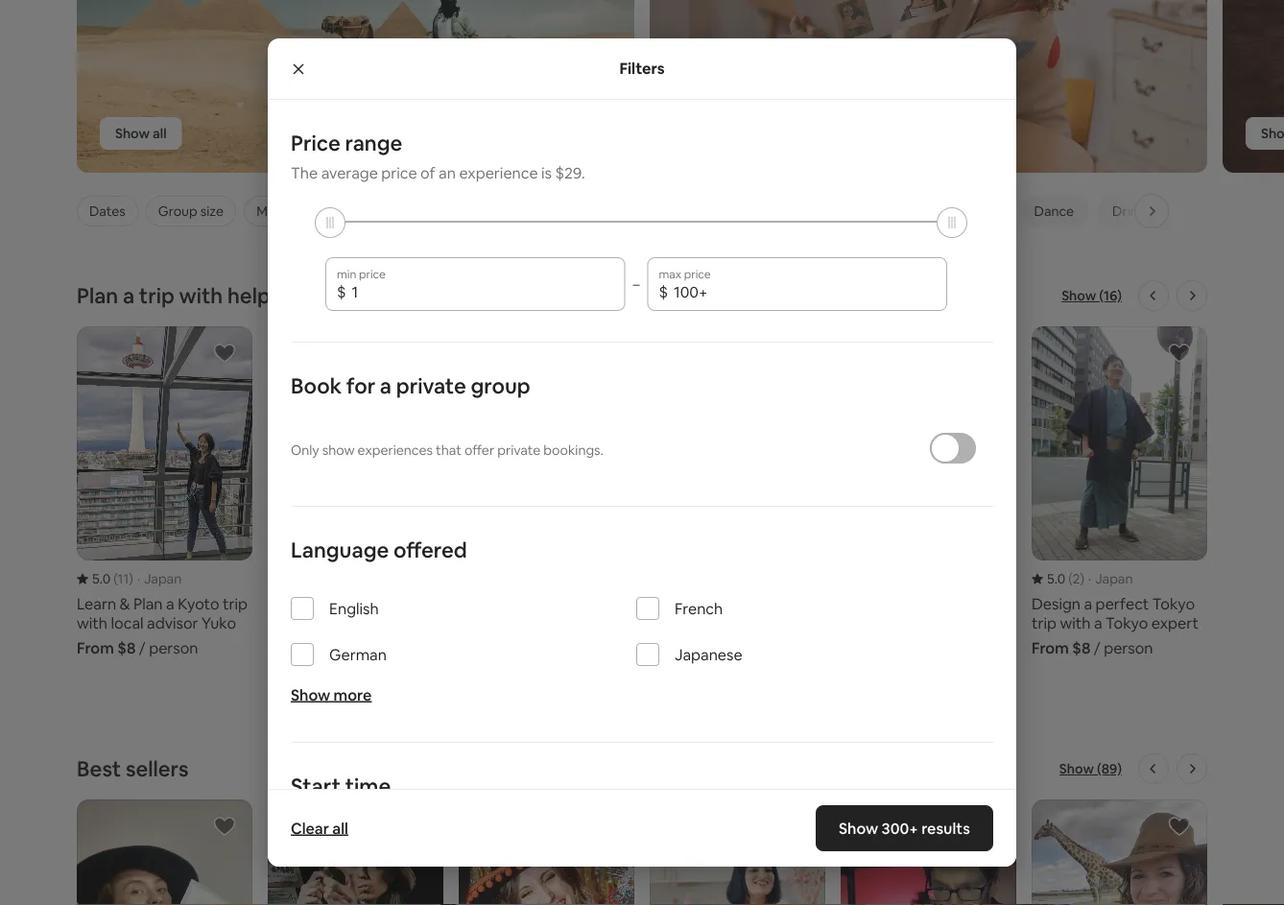 Task type: describe. For each thing, give the bounding box(es) containing it.
offer
[[465, 442, 495, 459]]

help
[[227, 282, 271, 309]]

only show experiences that offer private bookings.
[[291, 442, 604, 459]]

offered
[[394, 536, 467, 564]]

clear all
[[291, 818, 348, 838]]

only
[[291, 442, 319, 459]]

dance button
[[1019, 195, 1090, 228]]

0 vertical spatial private
[[396, 372, 466, 399]]

· japan for 5.0 ( 11 )
[[137, 570, 182, 588]]

person inside plan the perfect customised japan trip with local expert group
[[349, 638, 398, 658]]

0 vertical spatial a
[[123, 282, 135, 309]]

world
[[555, 282, 611, 309]]

5.0 for 5.0 ( 11 )
[[92, 570, 111, 588]]

1 horizontal spatial private
[[497, 442, 541, 459]]

sellers
[[126, 755, 189, 782]]

the
[[291, 163, 318, 182]]

plan the perfect customised japan trip with local expert group
[[268, 326, 444, 658]]

) for 5.0 ( 11 )
[[129, 570, 133, 588]]

price range
[[291, 129, 403, 156]]

language offered
[[291, 536, 467, 564]]

show 300+ results link
[[816, 805, 994, 852]]

a inside "more filters" 'dialog'
[[380, 372, 392, 399]]

japan for 5.0 ( 2 )
[[1096, 570, 1133, 588]]

(89)
[[1097, 760, 1122, 778]]

/ inside learn & plan a kyoto trip with local advisor yuko group
[[139, 638, 146, 658]]

$46
[[308, 638, 336, 658]]

the average price of an experience is $29.
[[291, 163, 585, 182]]

with
[[179, 282, 223, 309]]

2 $ text field from the left
[[674, 282, 936, 301]]

300+
[[882, 818, 919, 838]]

2
[[1073, 570, 1080, 588]]

) for 5.0 ( 2 )
[[1080, 570, 1085, 588]]

filters
[[291, 203, 326, 220]]

11
[[118, 570, 129, 588]]

design a perfect tokyo trip with a tokyo expert group
[[1032, 326, 1208, 658]]

time
[[345, 772, 391, 800]]

french
[[675, 599, 723, 618]]

show for show (16)
[[1062, 287, 1097, 304]]

from $8 / person for 5.0 ( 2 )
[[1032, 638, 1153, 658]]

plan
[[77, 282, 118, 309]]

trip
[[139, 282, 175, 309]]

range
[[345, 129, 403, 156]]

start time
[[291, 772, 391, 800]]

more
[[256, 203, 288, 220]]

more filters
[[256, 203, 326, 220]]

/ inside plan the perfect customised japan trip with local expert group
[[339, 638, 346, 658]]

show (89)
[[1060, 760, 1122, 778]]

book
[[291, 372, 342, 399]]

· japan for 5.0 ( 2 )
[[1089, 570, 1133, 588]]

$8 inside itinerary planning of kyoto, japan hosted by tomoko & group
[[690, 638, 709, 658]]

dance element
[[1034, 203, 1074, 220]]

person inside learn & plan a kyoto trip with local advisor yuko group
[[149, 638, 198, 658]]

more filters button
[[244, 196, 339, 227]]

5.0 for 5.0 ( 2 )
[[1047, 570, 1066, 588]]

that
[[436, 442, 462, 459]]

hosts
[[379, 282, 437, 309]]

show for show 300+ results
[[839, 818, 879, 838]]

rating 5.0 out of 5; 11 reviews image
[[77, 570, 133, 588]]

plan a trip with help from local hosts around the world
[[77, 282, 611, 309]]

is
[[542, 163, 552, 182]]

cooking button
[[929, 195, 1011, 228]]

experience
[[459, 163, 538, 182]]

japanese
[[675, 645, 743, 664]]

english
[[329, 599, 379, 618]]

language
[[291, 536, 389, 564]]

local
[[328, 282, 375, 309]]

–
[[633, 276, 640, 293]]

create a customized guide book of tokyo with a local guide group
[[459, 326, 635, 658]]

save this experience image right results
[[977, 815, 1000, 838]]

from $8 / person for 5.0 ( 11 )
[[77, 638, 198, 658]]

itinerary planning of kyoto, japan hosted by tomoko & group
[[650, 326, 826, 658]]

for
[[346, 372, 376, 399]]

show 300+ results
[[839, 818, 971, 838]]

show all link
[[100, 117, 182, 150]]

save this experience image for learn & plan a kyoto trip with local advisor yuko group
[[213, 342, 236, 365]]



Task type: locate. For each thing, give the bounding box(es) containing it.
5.0 ( 2 )
[[1047, 570, 1085, 588]]

save this experience image for itinerary planning of kyoto, japan hosted by tomoko & group
[[786, 342, 809, 365]]

show inside new this week group
[[115, 125, 150, 142]]

· japan
[[137, 570, 182, 588], [1089, 570, 1133, 588]]

of
[[421, 163, 435, 182]]

1 ) from the left
[[129, 570, 133, 588]]

0 horizontal spatial from $8 / person
[[77, 638, 198, 658]]

2 horizontal spatial from $8 / person
[[1032, 638, 1153, 658]]

2 $8 from the left
[[690, 638, 709, 658]]

(
[[113, 570, 118, 588], [1069, 570, 1073, 588]]

show all
[[115, 125, 167, 142]]

1 horizontal spatial (
[[1069, 570, 1073, 588]]

· for 5.0 ( 2 )
[[1089, 570, 1092, 588]]

japan inside design a perfect tokyo trip with a tokyo expert group
[[1096, 570, 1133, 588]]

show more button
[[291, 685, 372, 705]]

save this experience image inside create a customized guide book of tokyo with a local guide group
[[595, 342, 618, 365]]

/ inside design a perfect tokyo trip with a tokyo expert group
[[1094, 638, 1101, 658]]

japan for 5.0 ( 11 )
[[144, 570, 182, 588]]

) inside design a perfect tokyo trip with a tokyo expert group
[[1080, 570, 1085, 588]]

$ for 1st $ text field from right
[[659, 282, 668, 301]]

$8 inside learn & plan a kyoto trip with local advisor yuko group
[[117, 638, 136, 658]]

/
[[139, 638, 146, 658], [339, 638, 346, 658], [712, 638, 719, 658], [1094, 638, 1101, 658]]

$8 inside design a perfect tokyo trip with a tokyo expert group
[[1073, 638, 1091, 658]]

save this experience image inside itinerary planning of kyoto, japan hosted by tomoko & group
[[786, 342, 809, 365]]

all for clear all
[[332, 818, 348, 838]]

filters
[[620, 59, 665, 78]]

3 person from the left
[[722, 638, 771, 658]]

$29.
[[555, 163, 585, 182]]

an
[[439, 163, 456, 182]]

from down french
[[650, 638, 687, 658]]

clear all button
[[281, 809, 358, 848]]

japan
[[144, 570, 182, 588], [1096, 570, 1133, 588]]

3 from from the left
[[650, 638, 687, 658]]

from
[[77, 638, 114, 658], [268, 638, 305, 658], [650, 638, 687, 658], [1032, 638, 1069, 658]]

clear
[[291, 818, 329, 838]]

$ for first $ text field from left
[[337, 282, 346, 301]]

show for show (89)
[[1060, 760, 1094, 778]]

a
[[123, 282, 135, 309], [380, 372, 392, 399]]

show more
[[291, 685, 372, 705]]

0 horizontal spatial ·
[[137, 570, 140, 588]]

1 $ text field from the left
[[352, 282, 614, 301]]

1 vertical spatial all
[[332, 818, 348, 838]]

$
[[337, 282, 346, 301], [659, 282, 668, 301]]

1 ( from the left
[[113, 570, 118, 588]]

· for 5.0 ( 11 )
[[137, 570, 140, 588]]

$ right from
[[337, 282, 346, 301]]

$8 for 5.0 ( 11 )
[[117, 638, 136, 658]]

$8
[[117, 638, 136, 658], [690, 638, 709, 658], [1073, 638, 1091, 658]]

from $8 / person down 11
[[77, 638, 198, 658]]

0 horizontal spatial )
[[129, 570, 133, 588]]

1 japan from the left
[[144, 570, 182, 588]]

japan right 11
[[144, 570, 182, 588]]

2 · from the left
[[1089, 570, 1092, 588]]

from down rating 5.0 out of 5; 2 reviews image
[[1032, 638, 1069, 658]]

all
[[153, 125, 167, 142], [332, 818, 348, 838]]

from $8 / person down 2
[[1032, 638, 1153, 658]]

4 from from the left
[[1032, 638, 1069, 658]]

1 horizontal spatial 5.0
[[1047, 570, 1066, 588]]

from $8 / person inside itinerary planning of kyoto, japan hosted by tomoko & group
[[650, 638, 771, 658]]

person
[[149, 638, 198, 658], [349, 638, 398, 658], [722, 638, 771, 658], [1104, 638, 1153, 658]]

all inside show all link
[[153, 125, 167, 142]]

2 horizontal spatial $8
[[1073, 638, 1091, 658]]

1 horizontal spatial )
[[1080, 570, 1085, 588]]

1 horizontal spatial · japan
[[1089, 570, 1133, 588]]

from $8 / person inside design a perfect tokyo trip with a tokyo expert group
[[1032, 638, 1153, 658]]

from $8 / person down french
[[650, 638, 771, 658]]

drinks element
[[1113, 203, 1152, 220]]

· japan inside design a perfect tokyo trip with a tokyo expert group
[[1089, 570, 1133, 588]]

all for show all
[[153, 125, 167, 142]]

experiences
[[358, 442, 433, 459]]

more
[[334, 685, 372, 705]]

plan a tour not crowed but cool sites in tokyo local group
[[841, 326, 1017, 658]]

0 horizontal spatial 5.0
[[92, 570, 111, 588]]

2 ( from the left
[[1069, 570, 1073, 588]]

show
[[115, 125, 150, 142], [1062, 287, 1097, 304], [291, 685, 330, 705], [1060, 760, 1094, 778], [839, 818, 879, 838]]

1 · japan from the left
[[137, 570, 182, 588]]

0 horizontal spatial · japan
[[137, 570, 182, 588]]

learn & plan a kyoto trip with local advisor yuko group
[[77, 326, 252, 658]]

best
[[77, 755, 121, 782]]

4 / from the left
[[1094, 638, 1101, 658]]

2 $ from the left
[[659, 282, 668, 301]]

results
[[922, 818, 971, 838]]

1 horizontal spatial all
[[332, 818, 348, 838]]

$8 down french
[[690, 638, 709, 658]]

show (89) link
[[1060, 759, 1122, 779]]

1 horizontal spatial japan
[[1096, 570, 1133, 588]]

save this experience image inside plan the perfect customised japan trip with local expert group
[[404, 342, 427, 365]]

· japan right 11
[[137, 570, 182, 588]]

( inside design a perfect tokyo trip with a tokyo expert group
[[1069, 570, 1073, 588]]

from $8 / person
[[77, 638, 198, 658], [650, 638, 771, 658], [1032, 638, 1153, 658]]

0 horizontal spatial all
[[153, 125, 167, 142]]

1 horizontal spatial $
[[659, 282, 668, 301]]

show for show more
[[291, 685, 330, 705]]

$8 down 2
[[1073, 638, 1091, 658]]

show
[[322, 442, 355, 459]]

show (16) link
[[1062, 286, 1122, 305]]

drinks button
[[1097, 195, 1167, 228]]

( for 11
[[113, 570, 118, 588]]

2 from from the left
[[268, 638, 305, 658]]

new this week group
[[0, 0, 1285, 174]]

2 ) from the left
[[1080, 570, 1085, 588]]

( inside learn & plan a kyoto trip with local advisor yuko group
[[113, 570, 118, 588]]

0 horizontal spatial japan
[[144, 570, 182, 588]]

from left $46
[[268, 638, 305, 658]]

5.0 ( 11 )
[[92, 570, 133, 588]]

5.0 inside design a perfect tokyo trip with a tokyo expert group
[[1047, 570, 1066, 588]]

save this experience image inside design a perfect tokyo trip with a tokyo expert group
[[1168, 342, 1191, 365]]

private right offer
[[497, 442, 541, 459]]

1 horizontal spatial ·
[[1089, 570, 1092, 588]]

from $46 / person
[[268, 638, 398, 658]]

the
[[516, 282, 550, 309]]

save this experience image for plan the perfect customised japan trip with local expert group
[[404, 342, 427, 365]]

$8 for 5.0 ( 2 )
[[1073, 638, 1091, 658]]

private
[[396, 372, 466, 399], [497, 442, 541, 459]]

bookings.
[[544, 442, 604, 459]]

4 person from the left
[[1104, 638, 1153, 658]]

5.0 inside learn & plan a kyoto trip with local advisor yuko group
[[92, 570, 111, 588]]

( for 2
[[1069, 570, 1073, 588]]

save this experience image down with
[[213, 342, 236, 365]]

drinks
[[1113, 203, 1152, 220]]

·
[[137, 570, 140, 588], [1089, 570, 1092, 588]]

japan right 2
[[1096, 570, 1133, 588]]

save this experience image down world
[[595, 342, 618, 365]]

$8 down 11
[[117, 638, 136, 658]]

1 horizontal spatial $8
[[690, 638, 709, 658]]

price
[[291, 129, 341, 156]]

show for show all
[[115, 125, 150, 142]]

1 / from the left
[[139, 638, 146, 658]]

2 · japan from the left
[[1089, 570, 1133, 588]]

0 horizontal spatial $ text field
[[352, 282, 614, 301]]

1 person from the left
[[149, 638, 198, 658]]

· right 11
[[137, 570, 140, 588]]

3 $8 from the left
[[1073, 638, 1091, 658]]

save this experience image
[[213, 342, 236, 365], [404, 342, 427, 365], [595, 342, 618, 365], [977, 815, 1000, 838]]

around
[[441, 282, 512, 309]]

5.0 left 2
[[1047, 570, 1066, 588]]

0 vertical spatial all
[[153, 125, 167, 142]]

2 person from the left
[[349, 638, 398, 658]]

· inside design a perfect tokyo trip with a tokyo expert group
[[1089, 570, 1092, 588]]

cooking
[[944, 203, 996, 220]]

1 $ from the left
[[337, 282, 346, 301]]

dance
[[1034, 203, 1074, 220]]

1 from $8 / person from the left
[[77, 638, 198, 658]]

2 / from the left
[[339, 638, 346, 658]]

show (16)
[[1062, 287, 1122, 304]]

a right for
[[380, 372, 392, 399]]

from down rating 5.0 out of 5; 11 reviews image
[[77, 638, 114, 658]]

book for a private group
[[291, 372, 531, 399]]

all inside the clear all "button"
[[332, 818, 348, 838]]

save this experience image inside the plan a tour not crowed but cool sites in tokyo local group
[[977, 342, 1000, 365]]

1 · from the left
[[137, 570, 140, 588]]

rating 5.0 out of 5; 2 reviews image
[[1032, 570, 1085, 588]]

from inside design a perfect tokyo trip with a tokyo expert group
[[1032, 638, 1069, 658]]

a left trip
[[123, 282, 135, 309]]

0 horizontal spatial $8
[[117, 638, 136, 658]]

0 horizontal spatial a
[[123, 282, 135, 309]]

save this experience image for create a customized guide book of tokyo with a local guide group
[[595, 342, 618, 365]]

from
[[275, 282, 324, 309]]

3 from $8 / person from the left
[[1032, 638, 1153, 658]]

· japan right 2
[[1089, 570, 1133, 588]]

1 5.0 from the left
[[92, 570, 111, 588]]

2 5.0 from the left
[[1047, 570, 1066, 588]]

0 horizontal spatial private
[[396, 372, 466, 399]]

(16)
[[1099, 287, 1122, 304]]

from inside learn & plan a kyoto trip with local advisor yuko group
[[77, 638, 114, 658]]

best sellers
[[77, 755, 189, 782]]

1 vertical spatial a
[[380, 372, 392, 399]]

0 horizontal spatial (
[[113, 570, 118, 588]]

· japan inside learn & plan a kyoto trip with local advisor yuko group
[[137, 570, 182, 588]]

1 vertical spatial private
[[497, 442, 541, 459]]

from inside plan the perfect customised japan trip with local expert group
[[268, 638, 305, 658]]

person inside design a perfect tokyo trip with a tokyo expert group
[[1104, 638, 1153, 658]]

1 horizontal spatial from $8 / person
[[650, 638, 771, 658]]

· right 2
[[1089, 570, 1092, 588]]

cooking element
[[944, 203, 996, 220]]

) inside learn & plan a kyoto trip with local advisor yuko group
[[129, 570, 133, 588]]

2 from $8 / person from the left
[[650, 638, 771, 658]]

· inside learn & plan a kyoto trip with local advisor yuko group
[[137, 570, 140, 588]]

0 horizontal spatial $
[[337, 282, 346, 301]]

save this experience image up book for a private group
[[404, 342, 427, 365]]

5.0
[[92, 570, 111, 588], [1047, 570, 1066, 588]]

3 / from the left
[[712, 638, 719, 658]]

japan inside learn & plan a kyoto trip with local advisor yuko group
[[144, 570, 182, 588]]

1 $8 from the left
[[117, 638, 136, 658]]

5.0 left 11
[[92, 570, 111, 588]]

)
[[129, 570, 133, 588], [1080, 570, 1085, 588]]

save this experience image
[[786, 342, 809, 365], [977, 342, 1000, 365], [1168, 342, 1191, 365], [213, 815, 236, 838], [1168, 815, 1191, 838]]

average
[[321, 163, 378, 182]]

2 japan from the left
[[1096, 570, 1133, 588]]

start
[[291, 772, 341, 800]]

price
[[381, 163, 417, 182]]

from $8 / person inside learn & plan a kyoto trip with local advisor yuko group
[[77, 638, 198, 658]]

/ inside itinerary planning of kyoto, japan hosted by tomoko & group
[[712, 638, 719, 658]]

more filters dialog
[[268, 38, 1017, 905]]

from inside itinerary planning of kyoto, japan hosted by tomoko & group
[[650, 638, 687, 658]]

person inside itinerary planning of kyoto, japan hosted by tomoko & group
[[722, 638, 771, 658]]

private up only show experiences that offer private bookings.
[[396, 372, 466, 399]]

save this experience image for design a perfect tokyo trip with a tokyo expert group
[[1168, 342, 1191, 365]]

1 horizontal spatial a
[[380, 372, 392, 399]]

1 horizontal spatial $ text field
[[674, 282, 936, 301]]

save this experience image for the plan a tour not crowed but cool sites in tokyo local group
[[977, 342, 1000, 365]]

$ text field
[[352, 282, 614, 301], [674, 282, 936, 301]]

1 from from the left
[[77, 638, 114, 658]]

$ right –
[[659, 282, 668, 301]]

group
[[471, 372, 531, 399]]

german
[[329, 645, 387, 664]]



Task type: vqa. For each thing, say whether or not it's contained in the screenshot.
ADD TO WISHLIST: CABIN IN FAIRBANKS icon
no



